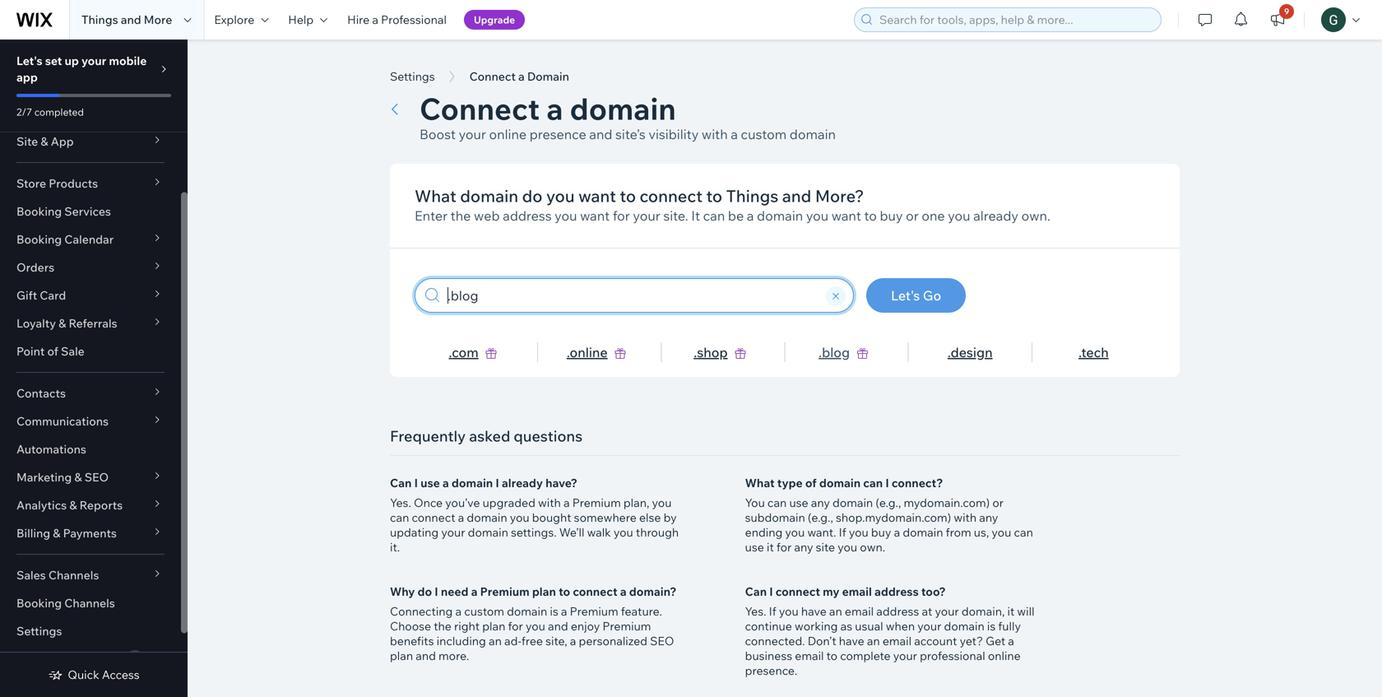 Task type: locate. For each thing, give the bounding box(es) containing it.
custom up right in the left bottom of the page
[[464, 604, 505, 619]]

orders
[[16, 260, 54, 275]]

i up once on the bottom left of the page
[[415, 476, 418, 490]]

use up once on the bottom left of the page
[[421, 476, 440, 490]]

site
[[16, 134, 38, 149]]

can up updating
[[390, 510, 409, 525]]

0 vertical spatial let's
[[16, 54, 42, 68]]

1 horizontal spatial own.
[[1022, 207, 1051, 224]]

automations link
[[0, 435, 181, 463]]

plan down benefits
[[390, 649, 413, 663]]

you down subdomain
[[786, 525, 805, 540]]

1 vertical spatial with
[[538, 496, 561, 510]]

0 vertical spatial (e.g.,
[[876, 496, 902, 510]]

1 horizontal spatial plan
[[483, 619, 506, 633]]

buy down shop.mydomain.com)
[[872, 525, 892, 540]]

i inside what type of domain can i connect? you can use any domain (e.g., mydomain.com) or subdomain (e.g., shop.mydomain.com) with any ending you want. if you buy a domain from us, you can use it for any site you own.
[[886, 476, 890, 490]]

you right the one
[[948, 207, 971, 224]]

1 horizontal spatial do
[[522, 186, 543, 206]]

0 horizontal spatial settings
[[16, 624, 62, 638]]

connect for domain
[[470, 69, 516, 84]]

com
[[452, 344, 479, 361]]

4 . from the left
[[819, 344, 822, 361]]

connect down once on the bottom left of the page
[[412, 510, 456, 525]]

payments
[[63, 526, 117, 540]]

2 vertical spatial online
[[989, 649, 1021, 663]]

2 vertical spatial plan
[[390, 649, 413, 663]]

do inside what domain do you want to connect to things and more? enter the web address you want for your site. it can be a domain you want to buy or one you already own.
[[522, 186, 543, 206]]

or inside what type of domain can i connect? you can use any domain (e.g., mydomain.com) or subdomain (e.g., shop.mydomain.com) with any ending you want. if you buy a domain from us, you can use it for any site you own.
[[993, 496, 1004, 510]]

0 horizontal spatial of
[[47, 344, 58, 358]]

an left ad-
[[489, 634, 502, 648]]

0 horizontal spatial already
[[502, 476, 543, 490]]

0 vertical spatial is
[[550, 604, 559, 619]]

1 vertical spatial booking
[[16, 232, 62, 247]]

can inside can i use a domain i already have? yes. once you've upgraded with a premium plan, you can connect a domain you bought somewhere else by updating your domain settings. we'll walk you through it.
[[390, 510, 409, 525]]

1 vertical spatial do
[[418, 584, 432, 599]]

can inside can i connect my email address too? yes. if you have an email address at your domain, it will continue working as usual when your domain is fully connected. don't have an email account yet? get a business email to complete your professional online presence.
[[746, 584, 767, 599]]

frequently
[[390, 427, 466, 445]]

1 vertical spatial custom
[[464, 604, 505, 619]]

if inside what type of domain can i connect? you can use any domain (e.g., mydomain.com) or subdomain (e.g., shop.mydomain.com) with any ending you want. if you buy a domain from us, you can use it for any site you own.
[[839, 525, 847, 540]]

9 button
[[1260, 0, 1297, 40]]

sales channels button
[[0, 561, 181, 589]]

1 vertical spatial seo
[[650, 634, 675, 648]]

seo
[[85, 470, 109, 484], [650, 634, 675, 648]]

booking
[[16, 204, 62, 219], [16, 232, 62, 247], [16, 596, 62, 610]]

let's inside let's set up your mobile app
[[16, 54, 42, 68]]

i inside why do i need a premium plan to connect a domain? connecting a custom domain is a premium feature. choose the right plan for you and enjoy premium benefits including an ad-free site, a personalized seo plan and more.
[[435, 584, 439, 599]]

1 vertical spatial of
[[806, 476, 817, 490]]

a down shop.mydomain.com)
[[894, 525, 901, 540]]

connect?
[[892, 476, 944, 490]]

things up "be"
[[727, 186, 779, 206]]

domain inside why do i need a premium plan to connect a domain? connecting a custom domain is a premium feature. choose the right plan for you and enjoy premium benefits including an ad-free site, a personalized seo plan and more.
[[507, 604, 548, 619]]

0 vertical spatial custom
[[741, 126, 787, 142]]

& inside popup button
[[74, 470, 82, 484]]

analytics
[[16, 498, 67, 512]]

why
[[390, 584, 415, 599]]

sale
[[61, 344, 85, 358]]

with right visibility
[[702, 126, 728, 142]]

1 horizontal spatial have
[[839, 634, 865, 648]]

site & app
[[16, 134, 74, 149]]

0 vertical spatial have
[[802, 604, 827, 619]]

0 vertical spatial channels
[[48, 568, 99, 582]]

seo up the reports
[[85, 470, 109, 484]]

get
[[986, 634, 1006, 648]]

1 vertical spatial what
[[746, 476, 775, 490]]

0 horizontal spatial or
[[906, 207, 919, 224]]

is
[[550, 604, 559, 619], [988, 619, 996, 633]]

plan up free
[[532, 584, 556, 599]]

connect inside why do i need a premium plan to connect a domain? connecting a custom domain is a premium feature. choose the right plan for you and enjoy premium benefits including an ad-free site, a personalized seo plan and more.
[[573, 584, 618, 599]]

a up you've
[[443, 476, 449, 490]]

custom inside the connect a domain boost your online presence and site's visibility with a custom domain
[[741, 126, 787, 142]]

1 vertical spatial buy
[[872, 525, 892, 540]]

1 horizontal spatial it
[[1008, 604, 1015, 619]]

1 vertical spatial settings
[[16, 624, 62, 638]]

connect up site. at the top left of page
[[640, 186, 703, 206]]

online inside the connect a domain boost your online presence and site's visibility with a custom domain
[[489, 126, 527, 142]]

domain,
[[962, 604, 1005, 619]]

booking channels link
[[0, 589, 181, 617]]

1 vertical spatial for
[[777, 540, 792, 554]]

0 vertical spatial already
[[974, 207, 1019, 224]]

can up subdomain
[[768, 496, 787, 510]]

own.
[[1022, 207, 1051, 224], [860, 540, 886, 554]]

billing & payments button
[[0, 519, 181, 547]]

you down somewhere
[[614, 525, 634, 540]]

can inside can i use a domain i already have? yes. once you've upgraded with a premium plan, you can connect a domain you bought somewhere else by updating your domain settings. we'll walk you through it.
[[390, 476, 412, 490]]

an up as
[[830, 604, 843, 619]]

1 vertical spatial use
[[790, 496, 809, 510]]

and left more?
[[783, 186, 812, 206]]

0 vertical spatial it
[[767, 540, 774, 554]]

3 booking from the top
[[16, 596, 62, 610]]

0 horizontal spatial let's
[[16, 54, 42, 68]]

what inside what domain do you want to connect to things and more? enter the web address you want for your site. it can be a domain you want to buy or one you already own.
[[415, 186, 457, 206]]

1 vertical spatial let's
[[892, 287, 921, 304]]

you
[[547, 186, 575, 206], [555, 207, 577, 224], [807, 207, 829, 224], [948, 207, 971, 224], [652, 496, 672, 510], [510, 510, 530, 525], [614, 525, 634, 540], [786, 525, 805, 540], [849, 525, 869, 540], [992, 525, 1012, 540], [838, 540, 858, 554], [779, 604, 799, 619], [526, 619, 546, 633]]

walk
[[587, 525, 611, 540]]

0 horizontal spatial it
[[767, 540, 774, 554]]

buy inside what type of domain can i connect? you can use any domain (e.g., mydomain.com) or subdomain (e.g., shop.mydomain.com) with any ending you want. if you buy a domain from us, you can use it for any site you own.
[[872, 525, 892, 540]]

it inside what type of domain can i connect? you can use any domain (e.g., mydomain.com) or subdomain (e.g., shop.mydomain.com) with any ending you want. if you buy a domain from us, you can use it for any site you own.
[[767, 540, 774, 554]]

it down ending
[[767, 540, 774, 554]]

& for marketing
[[74, 470, 82, 484]]

sales channels
[[16, 568, 99, 582]]

3 . from the left
[[694, 344, 697, 361]]

yes. inside can i connect my email address too? yes. if you have an email address at your domain, it will continue working as usual when your domain is fully connected. don't have an email account yet? get a business email to complete your professional online presence.
[[746, 604, 767, 619]]

connect
[[470, 69, 516, 84], [420, 90, 540, 127]]

set
[[45, 54, 62, 68]]

booking down sales
[[16, 596, 62, 610]]

connect
[[640, 186, 703, 206], [412, 510, 456, 525], [573, 584, 618, 599], [776, 584, 821, 599]]

channels down sales channels 'dropdown button'
[[64, 596, 115, 610]]

if inside can i connect my email address too? yes. if you have an email address at your domain, it will continue working as usual when your domain is fully connected. don't have an email account yet? get a business email to complete your professional online presence.
[[769, 604, 777, 619]]

things up mobile
[[81, 12, 118, 27]]

6 . from the left
[[1079, 344, 1082, 361]]

want down site's
[[579, 186, 616, 206]]

free
[[522, 634, 543, 648]]

billing
[[16, 526, 50, 540]]

1 vertical spatial connect
[[420, 90, 540, 127]]

0 horizontal spatial own.
[[860, 540, 886, 554]]

let's up app
[[16, 54, 42, 68]]

for up ad-
[[508, 619, 523, 633]]

. for blog
[[819, 344, 822, 361]]

booking inside 'link'
[[16, 204, 62, 219]]

0 horizontal spatial is
[[550, 604, 559, 619]]

a left domain
[[519, 69, 525, 84]]

a right hire at the left top
[[372, 12, 379, 27]]

1 vertical spatial yes.
[[746, 604, 767, 619]]

0 vertical spatial with
[[702, 126, 728, 142]]

up
[[65, 54, 79, 68]]

any up us,
[[980, 510, 999, 525]]

visibility
[[649, 126, 699, 142]]

can for can i use a domain i already have? yes. once you've upgraded with a premium plan, you can connect a domain you bought somewhere else by updating your domain settings. we'll walk you through it.
[[390, 476, 412, 490]]

premium up ad-
[[480, 584, 530, 599]]

& inside 'popup button'
[[41, 134, 48, 149]]

you inside why do i need a premium plan to connect a domain? connecting a custom domain is a premium feature. choose the right plan for you and enjoy premium benefits including an ad-free site, a personalized seo plan and more.
[[526, 619, 546, 633]]

1 horizontal spatial already
[[974, 207, 1019, 224]]

& left the reports
[[69, 498, 77, 512]]

. for shop
[[694, 344, 697, 361]]

seo inside why do i need a premium plan to connect a domain? connecting a custom domain is a premium feature. choose the right plan for you and enjoy premium benefits including an ad-free site, a personalized seo plan and more.
[[650, 634, 675, 648]]

and up site,
[[548, 619, 569, 633]]

(e.g., up want.
[[808, 510, 834, 525]]

1 vertical spatial is
[[988, 619, 996, 633]]

and
[[121, 12, 141, 27], [590, 126, 613, 142], [783, 186, 812, 206], [548, 619, 569, 633], [416, 649, 436, 663]]

0 horizontal spatial what
[[415, 186, 457, 206]]

0 vertical spatial things
[[81, 12, 118, 27]]

for down ending
[[777, 540, 792, 554]]

(e.g., up shop.mydomain.com)
[[876, 496, 902, 510]]

do up connecting
[[418, 584, 432, 599]]

2 horizontal spatial with
[[954, 510, 977, 525]]

i up continue
[[770, 584, 773, 599]]

0 vertical spatial the
[[451, 207, 471, 224]]

with up bought
[[538, 496, 561, 510]]

products
[[49, 176, 98, 191]]

0 horizontal spatial have
[[802, 604, 827, 619]]

1 horizontal spatial can
[[746, 584, 767, 599]]

is inside why do i need a premium plan to connect a domain? connecting a custom domain is a premium feature. choose the right plan for you and enjoy premium benefits including an ad-free site, a personalized seo plan and more.
[[550, 604, 559, 619]]

orders button
[[0, 254, 181, 282]]

1 . from the left
[[449, 344, 452, 361]]

channels for booking channels
[[64, 596, 115, 610]]

1 vertical spatial can
[[746, 584, 767, 599]]

of
[[47, 344, 58, 358], [806, 476, 817, 490]]

is inside can i connect my email address too? yes. if you have an email address at your domain, it will continue working as usual when your domain is fully connected. don't have an email account yet? get a business email to complete your professional online presence.
[[988, 619, 996, 633]]

2 vertical spatial for
[[508, 619, 523, 633]]

already
[[974, 207, 1019, 224], [502, 476, 543, 490]]

point of sale link
[[0, 338, 181, 365]]

0 horizontal spatial custom
[[464, 604, 505, 619]]

1 vertical spatial it
[[1008, 604, 1015, 619]]

0 vertical spatial online
[[489, 126, 527, 142]]

and inside what domain do you want to connect to things and more? enter the web address you want for your site. it can be a domain you want to buy or one you already own.
[[783, 186, 812, 206]]

1 vertical spatial own.
[[860, 540, 886, 554]]

0 vertical spatial of
[[47, 344, 58, 358]]

your inside what domain do you want to connect to things and more? enter the web address you want for your site. it can be a domain you want to buy or one you already own.
[[633, 207, 661, 224]]

connect left my on the bottom right
[[776, 584, 821, 599]]

0 horizontal spatial seo
[[85, 470, 109, 484]]

i left need
[[435, 584, 439, 599]]

0 vertical spatial use
[[421, 476, 440, 490]]

booking calendar button
[[0, 226, 181, 254]]

help
[[288, 12, 314, 27]]

online down e.g. mystunningwebsite.com field
[[570, 344, 608, 361]]

for inside what domain do you want to connect to things and more? enter the web address you want for your site. it can be a domain you want to buy or one you already own.
[[613, 207, 630, 224]]

5 . from the left
[[948, 344, 951, 361]]

with
[[702, 126, 728, 142], [538, 496, 561, 510], [954, 510, 977, 525]]

0 vertical spatial or
[[906, 207, 919, 224]]

already up upgraded
[[502, 476, 543, 490]]

with inside can i use a domain i already have? yes. once you've upgraded with a premium plan, you can connect a domain you bought somewhere else by updating your domain settings. we'll walk you through it.
[[538, 496, 561, 510]]

0 vertical spatial address
[[503, 207, 552, 224]]

sales
[[16, 568, 46, 582]]

2 vertical spatial with
[[954, 510, 977, 525]]

use down ending
[[746, 540, 765, 554]]

yes. up continue
[[746, 604, 767, 619]]

it up fully
[[1008, 604, 1015, 619]]

if up continue
[[769, 604, 777, 619]]

booking for booking services
[[16, 204, 62, 219]]

email down don't
[[795, 649, 824, 663]]

do down presence
[[522, 186, 543, 206]]

be
[[728, 207, 744, 224]]

1 horizontal spatial let's
[[892, 287, 921, 304]]

use down the type
[[790, 496, 809, 510]]

connect inside button
[[470, 69, 516, 84]]

0 horizontal spatial can
[[390, 476, 412, 490]]

with up from
[[954, 510, 977, 525]]

what up you
[[746, 476, 775, 490]]

quick access button
[[48, 668, 140, 682]]

a right "be"
[[747, 207, 754, 224]]

0 vertical spatial yes.
[[390, 496, 411, 510]]

booking calendar
[[16, 232, 114, 247]]

1 horizontal spatial settings
[[390, 69, 435, 84]]

to inside why do i need a premium plan to connect a domain? connecting a custom domain is a premium feature. choose the right plan for you and enjoy premium benefits including an ad-free site, a personalized seo plan and more.
[[559, 584, 571, 599]]

point
[[16, 344, 45, 358]]

0 horizontal spatial with
[[538, 496, 561, 510]]

your inside the connect a domain boost your online presence and site's visibility with a custom domain
[[459, 126, 486, 142]]

domain inside can i connect my email address too? yes. if you have an email address at your domain, it will continue working as usual when your domain is fully connected. don't have an email account yet? get a business email to complete your professional online presence.
[[945, 619, 985, 633]]

0 vertical spatial if
[[839, 525, 847, 540]]

.
[[449, 344, 452, 361], [567, 344, 570, 361], [694, 344, 697, 361], [819, 344, 822, 361], [948, 344, 951, 361], [1079, 344, 1082, 361]]

a right need
[[471, 584, 478, 599]]

1 vertical spatial or
[[993, 496, 1004, 510]]

your down you've
[[442, 525, 466, 540]]

0 horizontal spatial yes.
[[390, 496, 411, 510]]

1 horizontal spatial seo
[[650, 634, 675, 648]]

. design
[[948, 344, 993, 361]]

is up site,
[[550, 604, 559, 619]]

0 horizontal spatial use
[[421, 476, 440, 490]]

site & app button
[[0, 128, 181, 156]]

2 . from the left
[[567, 344, 570, 361]]

gift
[[16, 288, 37, 303]]

shop.mydomain.com)
[[836, 510, 952, 525]]

0 vertical spatial for
[[613, 207, 630, 224]]

0 vertical spatial settings
[[390, 69, 435, 84]]

through
[[636, 525, 679, 540]]

design
[[951, 344, 993, 361]]

quick
[[68, 668, 99, 682]]

0 horizontal spatial plan
[[390, 649, 413, 663]]

let's inside 'button'
[[892, 287, 921, 304]]

updating
[[390, 525, 439, 540]]

seo inside popup button
[[85, 470, 109, 484]]

you up free
[[526, 619, 546, 633]]

web
[[474, 207, 500, 224]]

2 horizontal spatial for
[[777, 540, 792, 554]]

already inside can i use a domain i already have? yes. once you've upgraded with a premium plan, you can connect a domain you bought somewhere else by updating your domain settings. we'll walk you through it.
[[502, 476, 543, 490]]

you right us,
[[992, 525, 1012, 540]]

connect inside what domain do you want to connect to things and more? enter the web address you want for your site. it can be a domain you want to buy or one you already own.
[[640, 186, 703, 206]]

the up including
[[434, 619, 452, 633]]

a right visibility
[[731, 126, 738, 142]]

an inside why do i need a premium plan to connect a domain? connecting a custom domain is a premium feature. choose the right plan for you and enjoy premium benefits including an ad-free site, a personalized seo plan and more.
[[489, 634, 502, 648]]

to
[[620, 186, 636, 206], [707, 186, 723, 206], [865, 207, 877, 224], [559, 584, 571, 599], [827, 649, 838, 663]]

yes. inside can i use a domain i already have? yes. once you've upgraded with a premium plan, you can connect a domain you bought somewhere else by updating your domain settings. we'll walk you through it.
[[390, 496, 411, 510]]

2 vertical spatial booking
[[16, 596, 62, 610]]

0 vertical spatial connect
[[470, 69, 516, 84]]

1 vertical spatial channels
[[64, 596, 115, 610]]

a up right in the left bottom of the page
[[456, 604, 462, 619]]

1 horizontal spatial online
[[570, 344, 608, 361]]

or inside what domain do you want to connect to things and more? enter the web address you want for your site. it can be a domain you want to buy or one you already own.
[[906, 207, 919, 224]]

blog
[[822, 344, 850, 361]]

1 horizontal spatial with
[[702, 126, 728, 142]]

0 vertical spatial can
[[390, 476, 412, 490]]

0 horizontal spatial online
[[489, 126, 527, 142]]

feature.
[[621, 604, 663, 619]]

let's for let's go
[[892, 287, 921, 304]]

1 horizontal spatial custom
[[741, 126, 787, 142]]

or left the one
[[906, 207, 919, 224]]

and left site's
[[590, 126, 613, 142]]

1 horizontal spatial of
[[806, 476, 817, 490]]

a inside connect a domain button
[[519, 69, 525, 84]]

what up enter
[[415, 186, 457, 206]]

&
[[41, 134, 48, 149], [59, 316, 66, 331], [74, 470, 82, 484], [69, 498, 77, 512], [53, 526, 61, 540]]

2 horizontal spatial online
[[989, 649, 1021, 663]]

premium inside can i use a domain i already have? yes. once you've upgraded with a premium plan, you can connect a domain you bought somewhere else by updating your domain settings. we'll walk you through it.
[[573, 496, 621, 510]]

at
[[922, 604, 933, 619]]

buy left the one
[[880, 207, 903, 224]]

channels inside 'dropdown button'
[[48, 568, 99, 582]]

0 horizontal spatial for
[[508, 619, 523, 633]]

0 horizontal spatial things
[[81, 12, 118, 27]]

2 booking from the top
[[16, 232, 62, 247]]

things inside what domain do you want to connect to things and more? enter the web address you want for your site. it can be a domain you want to buy or one you already own.
[[727, 186, 779, 206]]

store products
[[16, 176, 98, 191]]

your right boost at the top left
[[459, 126, 486, 142]]

a down you've
[[458, 510, 464, 525]]

& right billing on the bottom of the page
[[53, 526, 61, 540]]

2 horizontal spatial use
[[790, 496, 809, 510]]

account
[[915, 634, 958, 648]]

a
[[372, 12, 379, 27], [519, 69, 525, 84], [547, 90, 564, 127], [731, 126, 738, 142], [747, 207, 754, 224], [443, 476, 449, 490], [564, 496, 570, 510], [458, 510, 464, 525], [894, 525, 901, 540], [471, 584, 478, 599], [620, 584, 627, 599], [456, 604, 462, 619], [561, 604, 568, 619], [570, 634, 577, 648], [1009, 634, 1015, 648]]

& right loyalty
[[59, 316, 66, 331]]

upgraded
[[483, 496, 536, 510]]

it
[[767, 540, 774, 554], [1008, 604, 1015, 619]]

have up working
[[802, 604, 827, 619]]

1 horizontal spatial what
[[746, 476, 775, 490]]

and inside the connect a domain boost your online presence and site's visibility with a custom domain
[[590, 126, 613, 142]]

hire a professional
[[348, 12, 447, 27]]

any up want.
[[811, 496, 830, 510]]

1 vertical spatial already
[[502, 476, 543, 490]]

settings down booking channels at the left
[[16, 624, 62, 638]]

0 horizontal spatial if
[[769, 604, 777, 619]]

for inside what type of domain can i connect? you can use any domain (e.g., mydomain.com) or subdomain (e.g., shop.mydomain.com) with any ending you want. if you buy a domain from us, you can use it for any site you own.
[[777, 540, 792, 554]]

connect left domain
[[470, 69, 516, 84]]

any
[[811, 496, 830, 510], [980, 510, 999, 525], [795, 540, 814, 554]]

an
[[830, 604, 843, 619], [489, 634, 502, 648], [867, 634, 881, 648]]

booking inside dropdown button
[[16, 232, 62, 247]]

with inside what type of domain can i connect? you can use any domain (e.g., mydomain.com) or subdomain (e.g., shop.mydomain.com) with any ending you want. if you buy a domain from us, you can use it for any site you own.
[[954, 510, 977, 525]]

& up analytics & reports
[[74, 470, 82, 484]]

0 vertical spatial plan
[[532, 584, 556, 599]]

a down fully
[[1009, 634, 1015, 648]]

have down as
[[839, 634, 865, 648]]

will
[[1018, 604, 1035, 619]]

communications button
[[0, 407, 181, 435]]

it inside can i connect my email address too? yes. if you have an email address at your domain, it will continue working as usual when your domain is fully connected. don't have an email account yet? get a business email to complete your professional online presence.
[[1008, 604, 1015, 619]]

let's left go
[[892, 287, 921, 304]]

1 horizontal spatial if
[[839, 525, 847, 540]]

own. inside what domain do you want to connect to things and more? enter the web address you want for your site. it can be a domain you want to buy or one you already own.
[[1022, 207, 1051, 224]]

do inside why do i need a premium plan to connect a domain? connecting a custom domain is a premium feature. choose the right plan for you and enjoy premium benefits including an ad-free site, a personalized seo plan and more.
[[418, 584, 432, 599]]

what inside what type of domain can i connect? you can use any domain (e.g., mydomain.com) or subdomain (e.g., shop.mydomain.com) with any ending you want. if you buy a domain from us, you can use it for any site you own.
[[746, 476, 775, 490]]

connect inside can i connect my email address too? yes. if you have an email address at your domain, it will continue working as usual when your domain is fully connected. don't have an email account yet? get a business email to complete your professional online presence.
[[776, 584, 821, 599]]

email down when
[[883, 634, 912, 648]]

online down the get
[[989, 649, 1021, 663]]

1 booking from the top
[[16, 204, 62, 219]]

for left site. at the top left of page
[[613, 207, 630, 224]]

of left sale in the left of the page
[[47, 344, 58, 358]]

1 horizontal spatial is
[[988, 619, 996, 633]]

have
[[802, 604, 827, 619], [839, 634, 865, 648]]

booking down store
[[16, 204, 62, 219]]

automations
[[16, 442, 86, 456]]

you up by at the bottom of the page
[[652, 496, 672, 510]]

settings down professional
[[390, 69, 435, 84]]

a inside what domain do you want to connect to things and more? enter the web address you want for your site. it can be a domain you want to buy or one you already own.
[[747, 207, 754, 224]]

connect inside the connect a domain boost your online presence and site's visibility with a custom domain
[[420, 90, 540, 127]]

Search for tools, apps, help & more... field
[[875, 8, 1157, 31]]

use
[[421, 476, 440, 490], [790, 496, 809, 510], [746, 540, 765, 554]]

0 vertical spatial any
[[811, 496, 830, 510]]

site,
[[546, 634, 568, 648]]

of right the type
[[806, 476, 817, 490]]

analytics & reports
[[16, 498, 123, 512]]

for
[[613, 207, 630, 224], [777, 540, 792, 554], [508, 619, 523, 633]]

is up the get
[[988, 619, 996, 633]]



Task type: describe. For each thing, give the bounding box(es) containing it.
site's
[[616, 126, 646, 142]]

from
[[946, 525, 972, 540]]

connect a domain boost your online presence and site's visibility with a custom domain
[[420, 90, 836, 142]]

for inside why do i need a premium plan to connect a domain? connecting a custom domain is a premium feature. choose the right plan for you and enjoy premium benefits including an ad-free site, a personalized seo plan and more.
[[508, 619, 523, 633]]

settings inside settings "link"
[[16, 624, 62, 638]]

connect inside can i use a domain i already have? yes. once you've upgraded with a premium plan, you can connect a domain you bought somewhere else by updating your domain settings. we'll walk you through it.
[[412, 510, 456, 525]]

ending
[[746, 525, 783, 540]]

asked
[[469, 427, 511, 445]]

don't
[[808, 634, 837, 648]]

booking for booking channels
[[16, 596, 62, 610]]

contacts button
[[0, 379, 181, 407]]

app
[[16, 70, 38, 84]]

connecting
[[390, 604, 453, 619]]

. com
[[449, 344, 479, 361]]

explore
[[214, 12, 255, 27]]

usual
[[855, 619, 884, 633]]

what for what domain do you want to connect to things and more?
[[415, 186, 457, 206]]

can i connect my email address too? yes. if you have an email address at your domain, it will continue working as usual when your domain is fully connected. don't have an email account yet? get a business email to complete your professional online presence.
[[746, 584, 1035, 678]]

marketing & seo button
[[0, 463, 181, 491]]

own. inside what type of domain can i connect? you can use any domain (e.g., mydomain.com) or subdomain (e.g., shop.mydomain.com) with any ending you want. if you buy a domain from us, you can use it for any site you own.
[[860, 540, 886, 554]]

mobile
[[109, 54, 147, 68]]

store
[[16, 176, 46, 191]]

. for online
[[567, 344, 570, 361]]

you right web on the top of page
[[555, 207, 577, 224]]

working
[[795, 619, 838, 633]]

want down more?
[[832, 207, 862, 224]]

address inside what domain do you want to connect to things and more? enter the web address you want for your site. it can be a domain you want to buy or one you already own.
[[503, 207, 552, 224]]

use inside can i use a domain i already have? yes. once you've upgraded with a premium plan, you can connect a domain you bought somewhere else by updating your domain settings. we'll walk you through it.
[[421, 476, 440, 490]]

contacts
[[16, 386, 66, 400]]

marketing
[[16, 470, 72, 484]]

when
[[886, 619, 915, 633]]

to inside can i connect my email address too? yes. if you have an email address at your domain, it will continue working as usual when your domain is fully connected. don't have an email account yet? get a business email to complete your professional online presence.
[[827, 649, 838, 663]]

1 vertical spatial have
[[839, 634, 865, 648]]

bought
[[532, 510, 572, 525]]

store products button
[[0, 170, 181, 198]]

can right us,
[[1015, 525, 1034, 540]]

the inside what domain do you want to connect to things and more? enter the web address you want for your site. it can be a domain you want to buy or one you already own.
[[451, 207, 471, 224]]

a inside can i connect my email address too? yes. if you have an email address at your domain, it will continue working as usual when your domain is fully connected. don't have an email account yet? get a business email to complete your professional online presence.
[[1009, 634, 1015, 648]]

you down presence
[[547, 186, 575, 206]]

i up upgraded
[[496, 476, 499, 490]]

access
[[102, 668, 140, 682]]

buy inside what domain do you want to connect to things and more? enter the web address you want for your site. it can be a domain you want to buy or one you already own.
[[880, 207, 903, 224]]

e.g. mystunningwebsite.com field
[[443, 279, 824, 312]]

gift card
[[16, 288, 66, 303]]

2 vertical spatial use
[[746, 540, 765, 554]]

have?
[[546, 476, 578, 490]]

settings.
[[511, 525, 557, 540]]

too?
[[922, 584, 946, 599]]

presence
[[530, 126, 587, 142]]

a down domain
[[547, 90, 564, 127]]

of inside what type of domain can i connect? you can use any domain (e.g., mydomain.com) or subdomain (e.g., shop.mydomain.com) with any ending you want. if you buy a domain from us, you can use it for any site you own.
[[806, 476, 817, 490]]

yet?
[[960, 634, 984, 648]]

right
[[454, 619, 480, 633]]

channels for sales channels
[[48, 568, 99, 582]]

and down benefits
[[416, 649, 436, 663]]

email right my on the bottom right
[[843, 584, 872, 599]]

. shop
[[694, 344, 728, 361]]

1 horizontal spatial (e.g.,
[[876, 496, 902, 510]]

9
[[1285, 6, 1290, 16]]

we'll
[[560, 525, 585, 540]]

of inside sidebar element
[[47, 344, 58, 358]]

you down more?
[[807, 207, 829, 224]]

you right want.
[[849, 525, 869, 540]]

site.
[[664, 207, 689, 224]]

a inside hire a professional link
[[372, 12, 379, 27]]

by
[[664, 510, 677, 525]]

2 horizontal spatial plan
[[532, 584, 556, 599]]

premium up enjoy
[[570, 604, 619, 619]]

let's for let's set up your mobile app
[[16, 54, 42, 68]]

frequently asked questions
[[390, 427, 583, 445]]

connect for domain
[[420, 90, 540, 127]]

connect a domain button
[[461, 64, 578, 89]]

can inside what domain do you want to connect to things and more? enter the web address you want for your site. it can be a domain you want to buy or one you already own.
[[703, 207, 725, 224]]

& for billing
[[53, 526, 61, 540]]

questions
[[514, 427, 583, 445]]

1 vertical spatial address
[[875, 584, 919, 599]]

already inside what domain do you want to connect to things and more? enter the web address you want for your site. it can be a domain you want to buy or one you already own.
[[974, 207, 1019, 224]]

want.
[[808, 525, 837, 540]]

connect a domain
[[470, 69, 570, 84]]

can for can i connect my email address too? yes. if you have an email address at your domain, it will continue working as usual when your domain is fully connected. don't have an email account yet? get a business email to complete your professional online presence.
[[746, 584, 767, 599]]

. for com
[[449, 344, 452, 361]]

site
[[816, 540, 836, 554]]

& for analytics
[[69, 498, 77, 512]]

referrals
[[69, 316, 117, 331]]

custom inside why do i need a premium plan to connect a domain? connecting a custom domain is a premium feature. choose the right plan for you and enjoy premium benefits including an ad-free site, a personalized seo plan and more.
[[464, 604, 505, 619]]

benefits
[[390, 634, 434, 648]]

2 vertical spatial address
[[877, 604, 920, 619]]

need
[[441, 584, 469, 599]]

quick access
[[68, 668, 140, 682]]

upgrade button
[[464, 10, 525, 30]]

more?
[[816, 186, 865, 206]]

a right site,
[[570, 634, 577, 648]]

a inside what type of domain can i connect? you can use any domain (e.g., mydomain.com) or subdomain (e.g., shop.mydomain.com) with any ending you want. if you buy a domain from us, you can use it for any site you own.
[[894, 525, 901, 540]]

including
[[437, 634, 486, 648]]

& for site
[[41, 134, 48, 149]]

as
[[841, 619, 853, 633]]

1 horizontal spatial an
[[830, 604, 843, 619]]

calendar
[[64, 232, 114, 247]]

1 vertical spatial any
[[980, 510, 999, 525]]

and left more
[[121, 12, 141, 27]]

things and more
[[81, 12, 172, 27]]

hire
[[348, 12, 370, 27]]

point of sale
[[16, 344, 85, 358]]

tech
[[1082, 344, 1109, 361]]

continue
[[746, 619, 793, 633]]

. blog
[[819, 344, 850, 361]]

billing & payments
[[16, 526, 117, 540]]

with inside the connect a domain boost your online presence and site's visibility with a custom domain
[[702, 126, 728, 142]]

what for what type of domain can i connect?
[[746, 476, 775, 490]]

a up site,
[[561, 604, 568, 619]]

1 vertical spatial plan
[[483, 619, 506, 633]]

1 vertical spatial online
[[570, 344, 608, 361]]

a up feature.
[[620, 584, 627, 599]]

gift card button
[[0, 282, 181, 310]]

your inside can i use a domain i already have? yes. once you've upgraded with a premium plan, you can connect a domain you bought somewhere else by updating your domain settings. we'll walk you through it.
[[442, 525, 466, 540]]

email up usual
[[845, 604, 874, 619]]

subdomain
[[746, 510, 806, 525]]

connected.
[[746, 634, 806, 648]]

. for tech
[[1079, 344, 1082, 361]]

the inside why do i need a premium plan to connect a domain? connecting a custom domain is a premium feature. choose the right plan for you and enjoy premium benefits including an ad-free site, a personalized seo plan and more.
[[434, 619, 452, 633]]

your inside let's set up your mobile app
[[81, 54, 106, 68]]

. for design
[[948, 344, 951, 361]]

what type of domain can i connect? you can use any domain (e.g., mydomain.com) or subdomain (e.g., shop.mydomain.com) with any ending you want. if you buy a domain from us, you can use it for any site you own.
[[746, 476, 1034, 554]]

1 vertical spatial (e.g.,
[[808, 510, 834, 525]]

you've
[[446, 496, 480, 510]]

personalized
[[579, 634, 648, 648]]

mydomain.com)
[[904, 496, 990, 510]]

sidebar element
[[0, 40, 188, 697]]

can up shop.mydomain.com)
[[864, 476, 883, 490]]

it
[[692, 207, 701, 224]]

business
[[746, 649, 793, 663]]

online inside can i connect my email address too? yes. if you have an email address at your domain, it will continue working as usual when your domain is fully connected. don't have an email account yet? get a business email to complete your professional online presence.
[[989, 649, 1021, 663]]

plan,
[[624, 496, 650, 510]]

a down have?
[[564, 496, 570, 510]]

want left site. at the top left of page
[[580, 207, 610, 224]]

you inside can i connect my email address too? yes. if you have an email address at your domain, it will continue working as usual when your domain is fully connected. don't have an email account yet? get a business email to complete your professional online presence.
[[779, 604, 799, 619]]

& for loyalty
[[59, 316, 66, 331]]

ad-
[[505, 634, 522, 648]]

marketing & seo
[[16, 470, 109, 484]]

let's go
[[892, 287, 942, 304]]

booking for booking calendar
[[16, 232, 62, 247]]

2 vertical spatial any
[[795, 540, 814, 554]]

loyalty & referrals
[[16, 316, 117, 331]]

what domain do you want to connect to things and more? enter the web address you want for your site. it can be a domain you want to buy or one you already own.
[[415, 186, 1051, 224]]

once
[[414, 496, 443, 510]]

can i use a domain i already have? yes. once you've upgraded with a premium plan, you can connect a domain you bought somewhere else by updating your domain settings. we'll walk you through it.
[[390, 476, 679, 554]]

loyalty
[[16, 316, 56, 331]]

your down when
[[894, 649, 918, 663]]

you down upgraded
[[510, 510, 530, 525]]

premium up personalized on the left of the page
[[603, 619, 652, 633]]

your right at
[[936, 604, 960, 619]]

your down at
[[918, 619, 942, 633]]

i inside can i connect my email address too? yes. if you have an email address at your domain, it will continue working as usual when your domain is fully connected. don't have an email account yet? get a business email to complete your professional online presence.
[[770, 584, 773, 599]]

2 horizontal spatial an
[[867, 634, 881, 648]]

you right site
[[838, 540, 858, 554]]



Task type: vqa. For each thing, say whether or not it's contained in the screenshot.
maintenance
no



